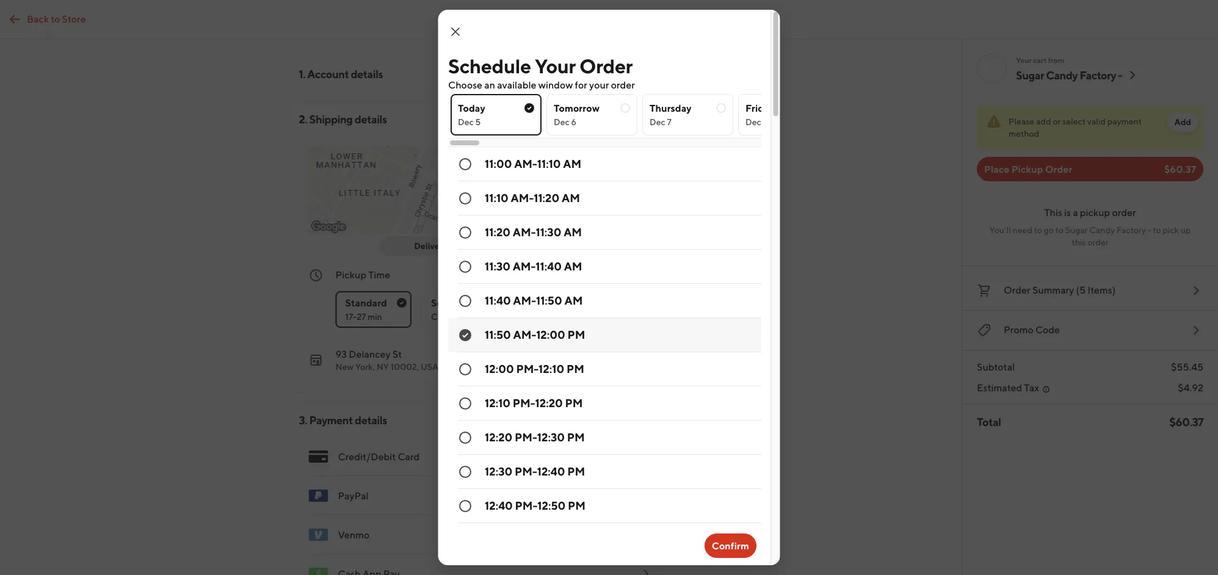 Task type: vqa. For each thing, say whether or not it's contained in the screenshot.
1. Account
yes



Task type: describe. For each thing, give the bounding box(es) containing it.
candy inside you'll need to go to sugar candy factory - to pick up this order
[[1089, 225, 1115, 235]]

1 add new payment method image from the top
[[638, 449, 653, 464]]

back to store
[[27, 13, 86, 24]]

0 vertical spatial 12:10
[[538, 362, 564, 375]]

0 vertical spatial 11:40
[[535, 259, 561, 273]]

Delivery radio
[[380, 236, 488, 256]]

11:10 am-11:20 am
[[484, 191, 580, 204]]

please add or select valid payment method
[[1009, 116, 1142, 139]]

- inside you'll need to go to sugar candy factory - to pick up this order
[[1148, 225, 1151, 235]]

schedule your order choose an available window for your order
[[448, 54, 635, 91]]

1 horizontal spatial 12:20
[[535, 396, 563, 409]]

Schedule time available radio
[[448, 557, 761, 575]]

11:40 am-11:50 am
[[484, 294, 582, 307]]

0 vertical spatial 11:10
[[537, 157, 561, 170]]

method
[[1009, 129, 1039, 139]]

1 vertical spatial 11:30
[[484, 259, 510, 273]]

your inside the schedule your order choose an available window for your order
[[535, 54, 575, 77]]

later
[[491, 297, 511, 309]]

12:00 pm-12:10 pm
[[484, 362, 584, 375]]

schedule time available image for 12:30
[[458, 465, 472, 479]]

tomorrow
[[553, 102, 599, 114]]

11:20 am-11:30 am
[[484, 225, 582, 238]]

friday dec 8
[[745, 102, 774, 127]]

11:50 am-12:00 pm
[[484, 328, 585, 341]]

estimated
[[977, 382, 1022, 394]]

(5
[[1076, 284, 1086, 296]]

min
[[368, 312, 382, 322]]

2. shipping details
[[299, 112, 387, 125]]

pm- for 12:40
[[514, 465, 537, 478]]

order inside order summary (5 items) button
[[1004, 284, 1030, 296]]

sugar candy factory - button
[[1016, 68, 1140, 82]]

sugar inside you'll need to go to sugar candy factory - to pick up this order
[[1065, 225, 1088, 235]]

items)
[[1088, 284, 1116, 296]]

schedule time available image for 11:10
[[458, 191, 472, 206]]

show menu image
[[309, 447, 328, 466]]

confirm button
[[704, 534, 756, 558]]

12:30 pm-12:40 pm
[[484, 465, 585, 478]]

12:20 pm-12:30 pm
[[484, 430, 584, 444]]

today
[[458, 102, 485, 114]]

17–27
[[345, 312, 366, 322]]

friday
[[745, 102, 774, 114]]

your
[[589, 79, 609, 91]]

schedule time available image for 11:30
[[458, 259, 472, 274]]

choose inside the schedule your order choose an available window for your order
[[448, 79, 482, 91]]

am- for 11:20
[[510, 191, 533, 204]]

11:00 am-11:10 am
[[484, 157, 581, 170]]

6
[[571, 117, 576, 127]]

1. account
[[299, 67, 349, 80]]

schedule time available image for 11:20
[[458, 225, 472, 240]]

5
[[475, 117, 480, 127]]

1. account details
[[299, 67, 383, 80]]

add
[[1174, 117, 1191, 127]]

schedule time available image for 12:20
[[458, 430, 472, 445]]

dec 6
[[553, 117, 576, 127]]

valid
[[1087, 116, 1106, 126]]

order inside you'll need to go to sugar candy factory - to pick up this order
[[1088, 237, 1109, 247]]

pm for 12:10 pm-12:20 pm
[[565, 396, 583, 409]]

17–27 min
[[345, 312, 382, 322]]

add new payment method image inside button
[[638, 567, 653, 575]]

details for 1. account details
[[351, 67, 383, 80]]

am for 11:30 am-11:40 am
[[564, 259, 582, 273]]

pm- for 12:30
[[514, 430, 537, 444]]

to right go at the right of the page
[[1055, 225, 1064, 235]]

3. payment details
[[299, 413, 387, 426]]

your cart from
[[1016, 56, 1064, 64]]

schedule time available image for 11:40
[[458, 294, 472, 308]]

factory inside sugar candy factory - button
[[1080, 68, 1116, 82]]

- inside button
[[1118, 68, 1123, 82]]

summary
[[1032, 284, 1074, 296]]

standard
[[345, 297, 387, 309]]

am- for 11:50
[[513, 294, 536, 307]]

paypal
[[338, 490, 369, 502]]

93 delancey st new york,  ny 10002,  usa
[[335, 348, 439, 372]]

pm for 12:40 pm-12:50 pm
[[568, 499, 585, 512]]

option group containing standard
[[335, 281, 653, 328]]

this is a pickup order
[[1044, 207, 1136, 218]]

am for 11:20 am-11:30 am
[[563, 225, 582, 238]]

2 horizontal spatial pickup
[[1011, 163, 1043, 175]]

schedule time available image for 12:00
[[458, 362, 472, 377]]

12:50
[[537, 499, 565, 512]]

schedule time selected image
[[458, 328, 472, 343]]

venmo button
[[299, 515, 663, 554]]

venmo
[[338, 529, 370, 541]]

pm for 12:00 pm-12:10 pm
[[566, 362, 584, 375]]

for inside option group
[[476, 297, 489, 309]]

you'll
[[989, 225, 1011, 235]]

1 vertical spatial $60.37
[[1169, 415, 1203, 428]]

status containing please add or select valid payment method
[[977, 105, 1203, 150]]

place
[[984, 163, 1009, 175]]

1 vertical spatial 12:10
[[484, 396, 510, 409]]

or
[[1053, 116, 1061, 126]]

pm- for 12:20
[[512, 396, 535, 409]]

$55.45
[[1171, 361, 1203, 373]]

promo code
[[1004, 324, 1060, 335]]

0 horizontal spatial 12:40
[[484, 499, 513, 512]]

11:00
[[484, 157, 512, 170]]

schedule for later
[[431, 297, 511, 309]]

thursday
[[649, 102, 691, 114]]

details for 3. payment details
[[355, 413, 387, 426]]

3. payment
[[299, 413, 353, 426]]

need
[[1013, 225, 1032, 235]]

to inside button
[[51, 13, 60, 24]]

$4.92
[[1178, 382, 1203, 394]]

schedule time available image for 12:10
[[458, 396, 472, 411]]

place pickup order
[[984, 163, 1072, 175]]

to left pick at the right top of page
[[1153, 225, 1161, 235]]

1 vertical spatial 11:20
[[484, 225, 510, 238]]

order summary (5 items)
[[1004, 284, 1116, 296]]

delivery or pickup selector option group
[[380, 236, 582, 256]]

dec inside friday dec 8
[[745, 117, 761, 127]]

select
[[1062, 116, 1086, 126]]

dec for tomorrow
[[553, 117, 569, 127]]

usa
[[421, 362, 439, 372]]

pm- for 12:10
[[516, 362, 538, 375]]

an
[[484, 79, 495, 91]]

1 horizontal spatial 12:40
[[537, 465, 565, 478]]

schedule time available image inside radio
[[458, 567, 472, 575]]

delancey
[[349, 348, 391, 360]]

93
[[335, 348, 347, 360]]

payment
[[1107, 116, 1142, 126]]

card
[[398, 451, 420, 462]]

back to store button
[[0, 7, 93, 31]]

7
[[667, 117, 671, 127]]

0 vertical spatial $60.37
[[1164, 163, 1196, 175]]



Task type: locate. For each thing, give the bounding box(es) containing it.
1 vertical spatial order
[[1112, 207, 1136, 218]]

1 vertical spatial add new payment method image
[[638, 567, 653, 575]]

1 vertical spatial 11:50
[[484, 328, 511, 341]]

a
[[1073, 207, 1078, 218], [463, 312, 467, 322]]

a right the is
[[1073, 207, 1078, 218]]

0 vertical spatial pickup
[[1011, 163, 1043, 175]]

pickup right 'place'
[[1011, 163, 1043, 175]]

12:10 pm-12:20 pm
[[484, 396, 583, 409]]

11:40
[[535, 259, 561, 273], [484, 294, 511, 307]]

1 vertical spatial pickup
[[517, 241, 545, 251]]

0 vertical spatial -
[[1118, 68, 1123, 82]]

1 vertical spatial 11:10
[[484, 191, 508, 204]]

go
[[1044, 225, 1054, 235]]

credit/debit
[[338, 451, 396, 462]]

to
[[51, 13, 60, 24], [1034, 225, 1042, 235], [1055, 225, 1064, 235], [1153, 225, 1161, 235]]

dec 5
[[458, 117, 480, 127]]

pickup left time
[[335, 269, 366, 281]]

5 schedule time available image from the top
[[458, 294, 472, 308]]

is
[[1064, 207, 1071, 218]]

dec for thursday
[[649, 117, 665, 127]]

0 horizontal spatial sugar
[[1016, 68, 1044, 82]]

1 horizontal spatial a
[[1073, 207, 1078, 218]]

3 schedule time available image from the top
[[458, 225, 472, 240]]

sugar
[[1016, 68, 1044, 82], [1065, 225, 1088, 235]]

pm up 12:00 pm-12:10 pm
[[567, 328, 585, 341]]

0 horizontal spatial order
[[579, 54, 632, 77]]

you'll need to go to sugar candy factory - to pick up this order
[[989, 225, 1191, 247]]

0 horizontal spatial 12:10
[[484, 396, 510, 409]]

1 vertical spatial choose
[[431, 312, 461, 322]]

11:10 up 11:10 am-11:20 am
[[537, 157, 561, 170]]

11:40 down the pickup radio
[[535, 259, 561, 273]]

add
[[1036, 116, 1051, 126]]

Pickup radio
[[481, 236, 582, 256]]

sugar inside button
[[1016, 68, 1044, 82]]

3 schedule time available image from the top
[[458, 465, 472, 479]]

details right 2. shipping
[[355, 112, 387, 125]]

12:20 up 12:20 pm-12:30 pm
[[535, 396, 563, 409]]

am- inside radio
[[513, 328, 536, 341]]

0 horizontal spatial pickup
[[335, 269, 366, 281]]

am up 11:20 am-11:30 am
[[561, 191, 580, 204]]

None radio
[[546, 94, 637, 136], [738, 94, 829, 136], [448, 147, 761, 181], [448, 181, 761, 216], [448, 216, 761, 250], [421, 291, 536, 328], [448, 421, 761, 455], [448, 489, 761, 523], [546, 94, 637, 136], [738, 94, 829, 136], [448, 147, 761, 181], [448, 181, 761, 216], [448, 216, 761, 250], [421, 291, 536, 328], [448, 421, 761, 455], [448, 489, 761, 523]]

0 horizontal spatial for
[[476, 297, 489, 309]]

1 vertical spatial for
[[476, 297, 489, 309]]

11:50
[[536, 294, 562, 307], [484, 328, 511, 341]]

12:00 up 12:10 pm-12:20 pm
[[484, 362, 514, 375]]

12:40
[[537, 465, 565, 478], [484, 499, 513, 512]]

1 horizontal spatial 12:10
[[538, 362, 564, 375]]

1 vertical spatial order
[[1045, 163, 1072, 175]]

cart
[[1033, 56, 1047, 64]]

12:30
[[537, 430, 564, 444], [484, 465, 512, 478]]

your left "cart"
[[1016, 56, 1032, 64]]

your
[[535, 54, 575, 77], [1016, 56, 1032, 64]]

schedule time available image for 12:40
[[458, 499, 472, 513]]

0 vertical spatial factory
[[1080, 68, 1116, 82]]

pm- down 12:20 pm-12:30 pm
[[514, 465, 537, 478]]

details for 2. shipping details
[[355, 112, 387, 125]]

1 vertical spatial a
[[463, 312, 467, 322]]

pm for 12:20 pm-12:30 pm
[[567, 430, 584, 444]]

$60.37
[[1164, 163, 1196, 175], [1169, 415, 1203, 428]]

from
[[1048, 56, 1064, 64]]

12:40 up the venmo button
[[484, 499, 513, 512]]

0 vertical spatial details
[[351, 67, 383, 80]]

pm inside radio
[[567, 328, 585, 341]]

11:10 down 11:00
[[484, 191, 508, 204]]

2 vertical spatial pickup
[[335, 269, 366, 281]]

0 horizontal spatial 12:20
[[484, 430, 512, 444]]

2 schedule time available image from the top
[[458, 191, 472, 206]]

2. shipping
[[299, 112, 353, 125]]

$60.37 down the $4.92 on the right
[[1169, 415, 1203, 428]]

factory inside you'll need to go to sugar candy factory - to pick up this order
[[1117, 225, 1146, 235]]

0 vertical spatial sugar
[[1016, 68, 1044, 82]]

11:50 up 11:50 am-12:00 pm
[[536, 294, 562, 307]]

12:10 down 11:50 am-12:00 pm
[[538, 362, 564, 375]]

factory left pick at the right top of page
[[1117, 225, 1146, 235]]

pm- down 12:00 pm-12:10 pm
[[512, 396, 535, 409]]

option group
[[335, 281, 653, 328]]

0 vertical spatial 12:00
[[536, 328, 565, 341]]

am
[[563, 157, 581, 170], [561, 191, 580, 204], [563, 225, 582, 238], [564, 259, 582, 273], [564, 294, 582, 307]]

details up credit/debit
[[355, 413, 387, 426]]

12:30 down 12:20 pm-12:30 pm
[[484, 465, 512, 478]]

am- for 12:00
[[513, 328, 536, 341]]

am up the 11:30 am-11:40 am
[[563, 225, 582, 238]]

2 vertical spatial order
[[1088, 237, 1109, 247]]

1 horizontal spatial candy
[[1089, 225, 1115, 235]]

pm- down 12:10 pm-12:20 pm
[[514, 430, 537, 444]]

pickup
[[1011, 163, 1043, 175], [517, 241, 545, 251], [335, 269, 366, 281]]

0 horizontal spatial your
[[535, 54, 575, 77]]

$60.37 down the add button
[[1164, 163, 1196, 175]]

4 schedule time available image from the top
[[458, 567, 472, 575]]

pm up 12:20 pm-12:30 pm
[[565, 396, 583, 409]]

add new payment method button
[[299, 554, 663, 575]]

for up time
[[476, 297, 489, 309]]

details right 1. account
[[351, 67, 383, 80]]

0 horizontal spatial 11:30
[[484, 259, 510, 273]]

1 horizontal spatial sugar
[[1065, 225, 1088, 235]]

st
[[393, 348, 402, 360]]

credit/debit card
[[338, 451, 420, 462]]

1 horizontal spatial for
[[575, 79, 587, 91]]

11:20
[[533, 191, 559, 204], [484, 225, 510, 238]]

2 vertical spatial order
[[1004, 284, 1030, 296]]

pickup inside radio
[[517, 241, 545, 251]]

dec left 5
[[458, 117, 473, 127]]

0 vertical spatial order
[[611, 79, 635, 91]]

1 schedule time available image from the top
[[458, 362, 472, 377]]

1 horizontal spatial your
[[1016, 56, 1032, 64]]

new
[[335, 362, 354, 372]]

dec left 8 on the right
[[745, 117, 761, 127]]

menu
[[299, 437, 663, 575]]

11:40 up time
[[484, 294, 511, 307]]

2 vertical spatial details
[[355, 413, 387, 426]]

dec 7
[[649, 117, 671, 127]]

pickup for pickup
[[517, 241, 545, 251]]

1 schedule time available image from the top
[[458, 157, 472, 172]]

0 vertical spatial order
[[579, 54, 632, 77]]

order for pickup
[[1045, 163, 1072, 175]]

0 vertical spatial 12:40
[[537, 465, 565, 478]]

0 vertical spatial candy
[[1046, 68, 1078, 82]]

order inside the schedule your order choose an available window for your order
[[611, 79, 635, 91]]

1 vertical spatial sugar
[[1065, 225, 1088, 235]]

order inside the schedule your order choose an available window for your order
[[579, 54, 632, 77]]

pm
[[567, 328, 585, 341], [566, 362, 584, 375], [565, 396, 583, 409], [567, 430, 584, 444], [567, 465, 585, 478], [568, 499, 585, 512]]

0 horizontal spatial order
[[611, 79, 635, 91]]

for left the "your"
[[575, 79, 587, 91]]

1 vertical spatial schedule
[[431, 297, 474, 309]]

factory up valid on the right
[[1080, 68, 1116, 82]]

pickup down 11:20 am-11:30 am
[[517, 241, 545, 251]]

am- right 11:00
[[514, 157, 537, 170]]

0 vertical spatial schedule
[[448, 54, 531, 77]]

1 vertical spatial 12:00
[[484, 362, 514, 375]]

1 horizontal spatial order
[[1088, 237, 1109, 247]]

order left summary
[[1004, 284, 1030, 296]]

0 horizontal spatial a
[[463, 312, 467, 322]]

1 horizontal spatial pickup
[[517, 241, 545, 251]]

am- right later
[[513, 294, 536, 307]]

sugar up the this
[[1065, 225, 1088, 235]]

0 horizontal spatial 11:40
[[484, 294, 511, 307]]

1 dec from the left
[[458, 117, 473, 127]]

schedule time available image
[[458, 362, 472, 377], [458, 430, 472, 445], [458, 465, 472, 479], [458, 567, 472, 575]]

order right "pickup" at the top
[[1112, 207, 1136, 218]]

-
[[1118, 68, 1123, 82], [1148, 225, 1151, 235]]

am- for 11:40
[[512, 259, 535, 273]]

schedule up an
[[448, 54, 531, 77]]

2 dec from the left
[[553, 117, 569, 127]]

schedule for your
[[448, 54, 531, 77]]

pickup for pickup time
[[335, 269, 366, 281]]

schedule time available image
[[458, 157, 472, 172], [458, 191, 472, 206], [458, 225, 472, 240], [458, 259, 472, 274], [458, 294, 472, 308], [458, 396, 472, 411], [458, 499, 472, 513]]

4 dec from the left
[[745, 117, 761, 127]]

schedule inside option group
[[431, 297, 474, 309]]

am- for 11:30
[[512, 225, 535, 238]]

12:00 up 12:00 pm-12:10 pm
[[536, 328, 565, 341]]

for inside the schedule your order choose an available window for your order
[[575, 79, 587, 91]]

11:30 up the 11:30 am-11:40 am
[[535, 225, 561, 238]]

am for 11:40 am-11:50 am
[[564, 294, 582, 307]]

am down 6
[[563, 157, 581, 170]]

choose up schedule time selected image
[[431, 312, 461, 322]]

pm- down 12:30 pm-12:40 pm
[[515, 499, 537, 512]]

10002,
[[391, 362, 419, 372]]

a inside option group
[[463, 312, 467, 322]]

this
[[1044, 207, 1062, 218]]

12:10 down 12:00 pm-12:10 pm
[[484, 396, 510, 409]]

am up schedule time selected radio
[[564, 294, 582, 307]]

york,
[[355, 362, 375, 372]]

12:40 pm-12:50 pm
[[484, 499, 585, 512]]

am- for 11:10
[[514, 157, 537, 170]]

0 vertical spatial 12:30
[[537, 430, 564, 444]]

time
[[368, 269, 390, 281]]

ben.nelson1980@gmail.com
[[537, 68, 663, 80]]

schedule up choose a time
[[431, 297, 474, 309]]

1 vertical spatial candy
[[1089, 225, 1115, 235]]

2 schedule time available image from the top
[[458, 430, 472, 445]]

pm right 12:50 at the left of page
[[568, 499, 585, 512]]

time
[[469, 312, 486, 322]]

12:00
[[536, 328, 565, 341], [484, 362, 514, 375]]

12:30 up 12:30 pm-12:40 pm
[[537, 430, 564, 444]]

total
[[977, 415, 1001, 428]]

this
[[1072, 237, 1086, 247]]

1 vertical spatial details
[[355, 112, 387, 125]]

pickup time
[[335, 269, 390, 281]]

2 horizontal spatial order
[[1112, 207, 1136, 218]]

pm down schedule time selected radio
[[566, 362, 584, 375]]

1 horizontal spatial 12:00
[[536, 328, 565, 341]]

am- down 11:00 am-11:10 am
[[510, 191, 533, 204]]

0 horizontal spatial 12:30
[[484, 465, 512, 478]]

status
[[977, 105, 1203, 150]]

code
[[1035, 324, 1060, 335]]

11:30 down delivery or pickup selector option group
[[484, 259, 510, 273]]

7 schedule time available image from the top
[[458, 499, 472, 513]]

1 vertical spatial factory
[[1117, 225, 1146, 235]]

am down the pickup radio
[[564, 259, 582, 273]]

window
[[538, 79, 573, 91]]

your up window
[[535, 54, 575, 77]]

12:40 up 12:50 at the left of page
[[537, 465, 565, 478]]

add new payment method image
[[638, 449, 653, 464], [638, 567, 653, 575]]

ny
[[376, 362, 389, 372]]

0 horizontal spatial candy
[[1046, 68, 1078, 82]]

candy down "pickup" at the top
[[1089, 225, 1115, 235]]

order summary (5 items) button
[[977, 281, 1203, 300]]

menu containing credit/debit card
[[299, 437, 663, 575]]

None radio
[[450, 94, 541, 136], [642, 94, 733, 136], [448, 250, 761, 284], [448, 284, 761, 318], [335, 291, 412, 328], [448, 318, 761, 352], [448, 352, 761, 386], [448, 386, 761, 421], [448, 455, 761, 489], [448, 523, 761, 557], [450, 94, 541, 136], [642, 94, 733, 136], [448, 250, 761, 284], [448, 284, 761, 318], [335, 291, 412, 328], [448, 352, 761, 386], [448, 386, 761, 421], [448, 455, 761, 489], [448, 523, 761, 557]]

0 vertical spatial add new payment method image
[[638, 449, 653, 464]]

1 vertical spatial -
[[1148, 225, 1151, 235]]

pm up 12:40 pm-12:50 pm
[[567, 465, 585, 478]]

12:20 down 12:10 pm-12:20 pm
[[484, 430, 512, 444]]

1 horizontal spatial 11:40
[[535, 259, 561, 273]]

- up payment
[[1118, 68, 1123, 82]]

1 horizontal spatial 11:10
[[537, 157, 561, 170]]

0 vertical spatial 11:20
[[533, 191, 559, 204]]

0 vertical spatial 11:30
[[535, 225, 561, 238]]

1 horizontal spatial 12:30
[[537, 430, 564, 444]]

schedule time available image for 11:00
[[458, 157, 472, 172]]

tax
[[1024, 382, 1039, 394]]

promo
[[1004, 324, 1034, 335]]

8
[[763, 117, 768, 127]]

11:20 up 11:20 am-11:30 am
[[533, 191, 559, 204]]

11:10
[[537, 157, 561, 170], [484, 191, 508, 204]]

choose a time
[[431, 312, 486, 322]]

order up the this
[[1045, 163, 1072, 175]]

dec for today
[[458, 117, 473, 127]]

2 add new payment method image from the top
[[638, 567, 653, 575]]

available
[[497, 79, 536, 91]]

am- down the pickup radio
[[512, 259, 535, 273]]

1 horizontal spatial order
[[1004, 284, 1030, 296]]

12:20
[[535, 396, 563, 409], [484, 430, 512, 444]]

pm for 11:50 am-12:00 pm
[[567, 328, 585, 341]]

am for 11:10 am-11:20 am
[[561, 191, 580, 204]]

up
[[1181, 225, 1191, 235]]

1 vertical spatial 11:40
[[484, 294, 511, 307]]

choose
[[448, 79, 482, 91], [431, 312, 461, 322]]

am for 11:00 am-11:10 am
[[563, 157, 581, 170]]

pm-
[[516, 362, 538, 375], [512, 396, 535, 409], [514, 430, 537, 444], [514, 465, 537, 478], [515, 499, 537, 512]]

1 horizontal spatial 11:20
[[533, 191, 559, 204]]

to left go at the right of the page
[[1034, 225, 1042, 235]]

none radio schedule time selected
[[448, 318, 761, 352]]

0 vertical spatial choose
[[448, 79, 482, 91]]

0 horizontal spatial 11:10
[[484, 191, 508, 204]]

choose up today
[[448, 79, 482, 91]]

0 horizontal spatial 11:20
[[484, 225, 510, 238]]

am- down 11:10 am-11:20 am
[[512, 225, 535, 238]]

0 horizontal spatial -
[[1118, 68, 1123, 82]]

dec left 7
[[649, 117, 665, 127]]

subtotal
[[977, 361, 1015, 373]]

1 horizontal spatial 11:30
[[535, 225, 561, 238]]

pm up 12:30 pm-12:40 pm
[[567, 430, 584, 444]]

pm for 12:30 pm-12:40 pm
[[567, 465, 585, 478]]

0 vertical spatial for
[[575, 79, 587, 91]]

order up the "your"
[[579, 54, 632, 77]]

12:10
[[538, 362, 564, 375], [484, 396, 510, 409]]

11:30 am-11:40 am
[[484, 259, 582, 273]]

0 horizontal spatial 11:50
[[484, 328, 511, 341]]

pm- up 12:10 pm-12:20 pm
[[516, 362, 538, 375]]

0 horizontal spatial 12:00
[[484, 362, 514, 375]]

order right the "your"
[[611, 79, 635, 91]]

11:50 inside radio
[[484, 328, 511, 341]]

1 vertical spatial 12:20
[[484, 430, 512, 444]]

am- down 11:40 am-11:50 am
[[513, 328, 536, 341]]

0 vertical spatial 12:20
[[535, 396, 563, 409]]

candy inside button
[[1046, 68, 1078, 82]]

schedule for for
[[431, 297, 474, 309]]

1 horizontal spatial -
[[1148, 225, 1151, 235]]

pm- for 12:50
[[515, 499, 537, 512]]

for
[[575, 79, 587, 91], [476, 297, 489, 309]]

3 dec from the left
[[649, 117, 665, 127]]

sugar down "cart"
[[1016, 68, 1044, 82]]

none radio containing 11:50 am-12:00 pm
[[448, 318, 761, 352]]

1 horizontal spatial 11:50
[[536, 294, 562, 307]]

- left pick at the right top of page
[[1148, 225, 1151, 235]]

am-
[[514, 157, 537, 170], [510, 191, 533, 204], [512, 225, 535, 238], [512, 259, 535, 273], [513, 294, 536, 307], [513, 328, 536, 341]]

order right the this
[[1088, 237, 1109, 247]]

1 vertical spatial 12:30
[[484, 465, 512, 478]]

6 schedule time available image from the top
[[458, 396, 472, 411]]

add new payment method image
[[638, 488, 653, 503]]

a left time
[[463, 312, 467, 322]]

candy down from
[[1046, 68, 1078, 82]]

0 vertical spatial a
[[1073, 207, 1078, 218]]

store
[[62, 13, 86, 24]]

confirm
[[711, 540, 749, 552]]

11:50 down time
[[484, 328, 511, 341]]

order for your
[[579, 54, 632, 77]]

0 vertical spatial 11:50
[[536, 294, 562, 307]]

dec left 6
[[553, 117, 569, 127]]

back
[[27, 13, 49, 24]]

close image
[[448, 24, 462, 39]]

11:20 down 11:10 am-11:20 am
[[484, 225, 510, 238]]

pickup
[[1080, 207, 1110, 218]]

4 schedule time available image from the top
[[458, 259, 472, 274]]

schedule inside the schedule your order choose an available window for your order
[[448, 54, 531, 77]]

2 horizontal spatial order
[[1045, 163, 1072, 175]]

to right back
[[51, 13, 60, 24]]

details
[[351, 67, 383, 80], [355, 112, 387, 125], [355, 413, 387, 426]]

12:00 inside schedule time selected radio
[[536, 328, 565, 341]]

add button
[[1167, 112, 1199, 132]]

1 vertical spatial 12:40
[[484, 499, 513, 512]]



